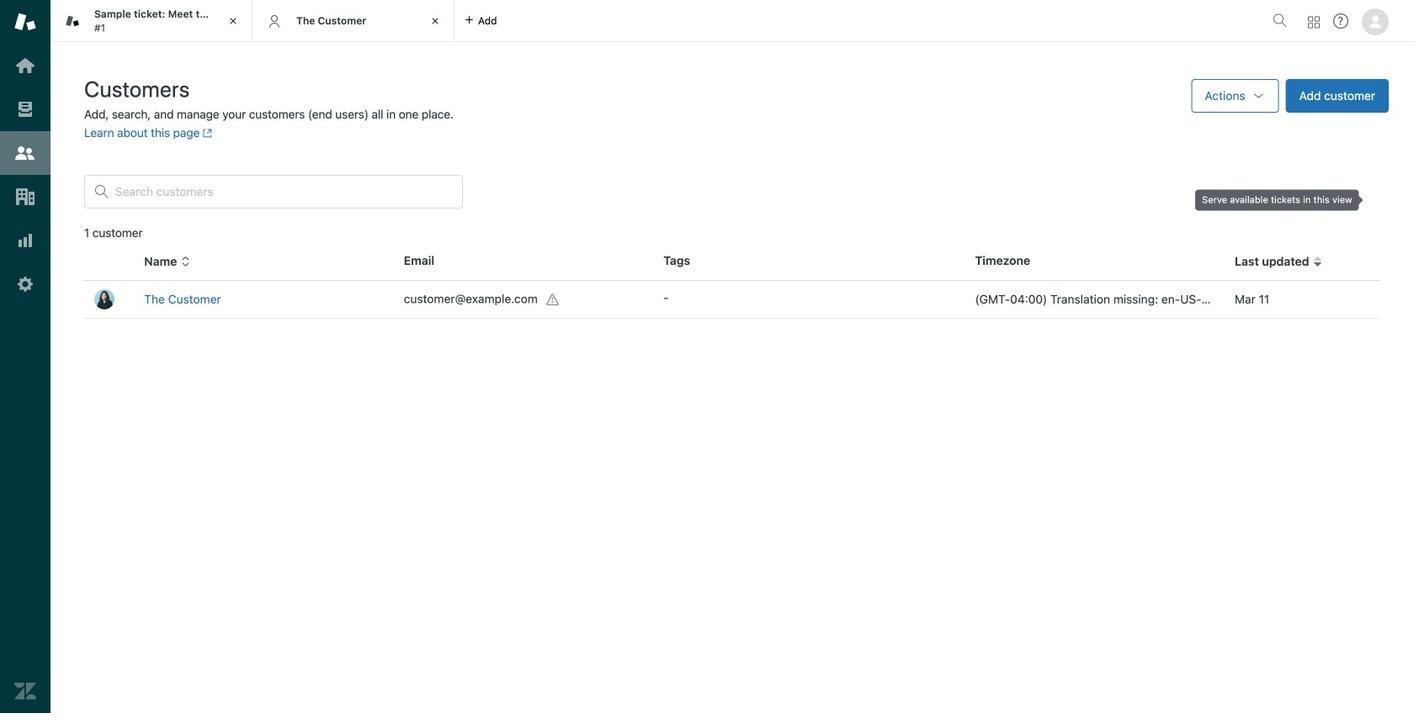 Task type: describe. For each thing, give the bounding box(es) containing it.
admin image
[[14, 274, 36, 295]]

tabs tab list
[[51, 0, 1266, 42]]

close image
[[225, 13, 242, 29]]

reporting image
[[14, 230, 36, 252]]

customers image
[[14, 142, 36, 164]]

organizations image
[[14, 186, 36, 208]]

zendesk products image
[[1308, 16, 1320, 28]]

close image
[[427, 13, 444, 29]]

unverified email image
[[546, 293, 560, 307]]



Task type: locate. For each thing, give the bounding box(es) containing it.
get help image
[[1333, 13, 1349, 29]]

zendesk image
[[14, 681, 36, 703]]

(opens in a new tab) image
[[200, 128, 213, 138]]

zendesk support image
[[14, 11, 36, 33]]

1 tab from the left
[[51, 0, 253, 42]]

Search customers field
[[115, 184, 452, 199]]

tab
[[51, 0, 253, 42], [253, 0, 455, 42]]

main element
[[0, 0, 51, 714]]

get started image
[[14, 55, 36, 77]]

2 tab from the left
[[253, 0, 455, 42]]

views image
[[14, 98, 36, 120]]



